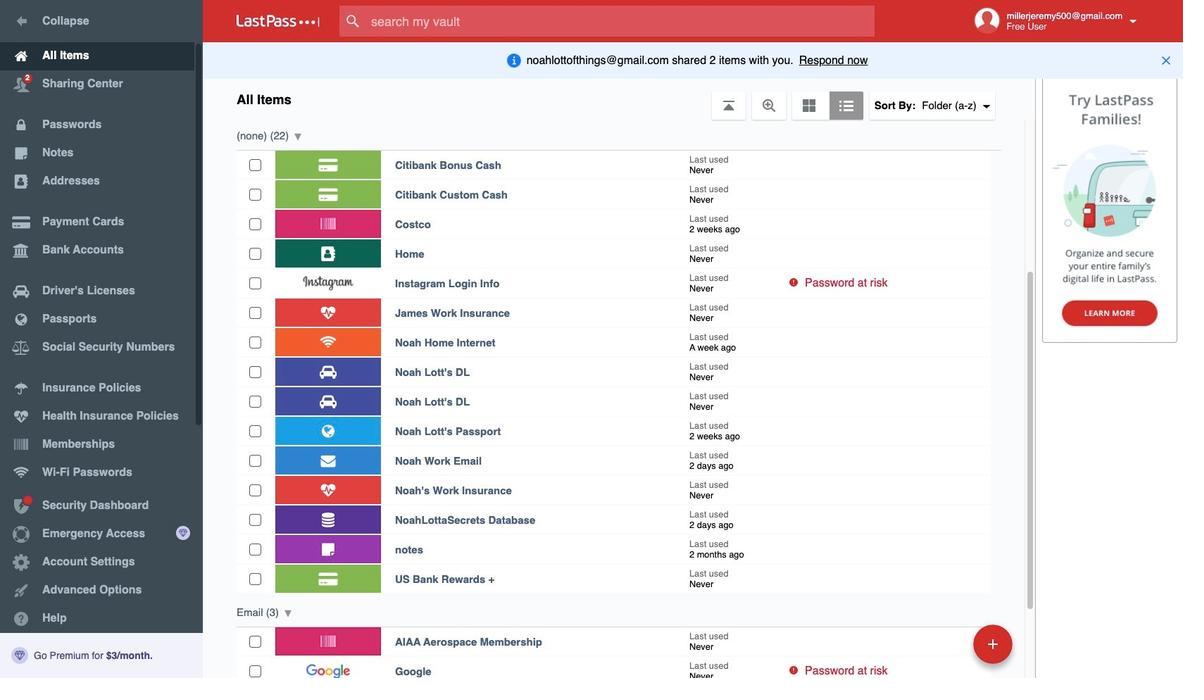 Task type: locate. For each thing, give the bounding box(es) containing it.
main navigation navigation
[[0, 0, 203, 678]]

vault options navigation
[[203, 77, 1035, 120]]

Search search field
[[339, 6, 902, 37]]

new item element
[[876, 624, 1018, 664]]

search my vault text field
[[339, 6, 902, 37]]



Task type: describe. For each thing, give the bounding box(es) containing it.
lastpass image
[[237, 15, 320, 27]]

new item navigation
[[876, 620, 1021, 678]]



